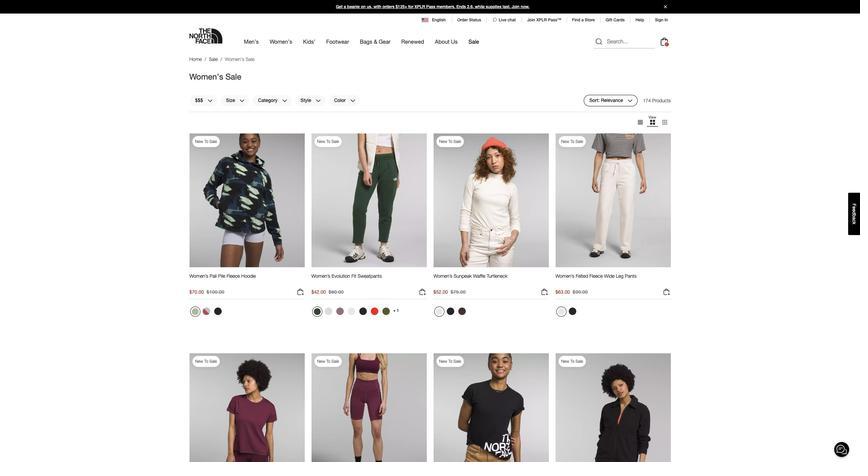 Task type: vqa. For each thing, say whether or not it's contained in the screenshot.
topmost a
yes



Task type: locate. For each thing, give the bounding box(es) containing it.
turtleneck
[[487, 273, 508, 279]]

1 tnf black radio from the left
[[358, 306, 368, 317]]

chat
[[508, 18, 516, 22]]

women's felted fleece wide leg pants button
[[556, 273, 637, 286]]

$$$ button
[[189, 95, 218, 106]]

Coal Brown radio
[[457, 306, 468, 317]]

to for women's felted fleece wide leg pants image
[[571, 139, 575, 144]]

join right last.
[[512, 4, 520, 9]]

gift cards link
[[606, 18, 625, 22]]

4 women's from the left
[[556, 273, 575, 279]]

/ right home
[[205, 56, 206, 62]]

1 / from the left
[[205, 56, 206, 62]]

$choose color$ option group
[[189, 306, 224, 320], [312, 306, 392, 320], [434, 306, 468, 320], [556, 306, 579, 320]]

1 right +
[[397, 309, 399, 313]]

Gardenia White radio
[[346, 306, 357, 317], [434, 307, 444, 317], [556, 307, 567, 317]]

TNF Black radio
[[212, 306, 223, 317], [567, 306, 578, 317]]

3 tnf black image from the left
[[569, 308, 576, 315]]

women's evolution fit sweatpants image
[[312, 133, 427, 268]]

women's link
[[270, 32, 292, 51]]

1 horizontal spatial /
[[221, 56, 222, 62]]

2 horizontal spatial tnf black image
[[569, 308, 576, 315]]

gardenia white image
[[558, 309, 565, 315]]

0 horizontal spatial fleece
[[227, 273, 240, 279]]

a up k on the right top of page
[[852, 217, 857, 220]]

1
[[666, 43, 668, 46], [397, 309, 399, 313]]

tnf black radio right dusty periwinkle/clay red icon
[[212, 306, 223, 317]]

sign in button
[[655, 18, 668, 22]]

2 horizontal spatial a
[[852, 217, 857, 220]]

find
[[572, 18, 581, 22]]

join xplr pass™ link
[[528, 18, 561, 22]]

e up d
[[852, 207, 857, 209]]

join down 'now.'
[[528, 18, 535, 22]]

new for women's pali pile fleece hoodie image
[[195, 139, 203, 144]]

find a store link
[[572, 18, 595, 22]]

tnf black image
[[359, 308, 367, 315], [447, 308, 454, 315], [569, 308, 576, 315]]

1 women's from the left
[[189, 273, 208, 279]]

1 vertical spatial 1
[[397, 309, 399, 313]]

gardenia white radio down the $63.00 on the right of the page
[[556, 307, 567, 317]]

xplr left pass™
[[537, 18, 547, 22]]

0 horizontal spatial sale link
[[209, 56, 218, 62]]

1 horizontal spatial gardenia white radio
[[434, 307, 444, 317]]

Dusty Periwinkle/Clay Red radio
[[201, 306, 212, 317]]

style button
[[295, 95, 326, 106]]

0 horizontal spatial a
[[344, 4, 346, 9]]

1 horizontal spatial 1
[[666, 43, 668, 46]]

$choose color$ option group for $52.00
[[434, 306, 468, 320]]

size
[[226, 97, 235, 103]]

cards
[[614, 18, 625, 22]]

new to sale
[[195, 139, 217, 144], [317, 139, 339, 144], [439, 139, 461, 144], [561, 139, 583, 144], [195, 359, 217, 364], [317, 359, 339, 364], [439, 359, 461, 364], [561, 359, 583, 364]]

in
[[665, 18, 668, 22]]

1 horizontal spatial women's
[[225, 56, 244, 62]]

$choose color$ option group for $63.00
[[556, 306, 579, 320]]

2 vertical spatial women's
[[189, 72, 223, 81]]

1 vertical spatial join
[[528, 18, 535, 22]]

gardenia white image
[[348, 308, 355, 315], [436, 309, 443, 315]]

0 horizontal spatial tnf black radio
[[358, 306, 368, 317]]

size button
[[220, 95, 250, 106]]

order status link
[[457, 18, 481, 22]]

0 vertical spatial a
[[344, 4, 346, 9]]

women's dune sky 9'' tights shorts image
[[312, 353, 427, 463]]

1 link
[[659, 36, 670, 47]]

Pine Needle radio
[[312, 307, 322, 317]]

174 products status
[[643, 95, 671, 106]]

$$$
[[195, 97, 203, 103]]

new for women's felted fleece wide leg pants image
[[561, 139, 569, 144]]

0 vertical spatial sale link
[[469, 32, 479, 51]]

status
[[469, 18, 481, 22]]

new to sale for women's pali pile fleece jacket image
[[561, 359, 583, 364]]

join xplr pass™
[[528, 18, 561, 22]]

women's sunpeak waffle turtleneck image
[[434, 133, 549, 268]]

coal brown image
[[458, 308, 466, 315]]

us
[[451, 38, 458, 45]]

0 vertical spatial join
[[512, 4, 520, 9]]

women's sunpeak waffle turtleneck
[[434, 273, 508, 279]]

a right find
[[582, 18, 584, 22]]

gardenia white radio right the fawn grey radio
[[346, 306, 357, 317]]

view
[[649, 115, 657, 119]]

f e e d b a c k button
[[849, 193, 860, 235]]

a right get
[[344, 4, 346, 9]]

gear
[[379, 38, 391, 45]]

women's for women's pali pile fleece hoodie
[[189, 273, 208, 279]]

women's left kids'
[[270, 38, 292, 45]]

2 horizontal spatial gardenia white radio
[[556, 307, 567, 317]]

women's dawndream short-sleeve image
[[189, 353, 305, 463]]

e up b
[[852, 209, 857, 212]]

+
[[393, 309, 396, 313]]

tnf black radio right gardenia white image
[[567, 306, 578, 317]]

1 horizontal spatial tnf black radio
[[567, 306, 578, 317]]

0 vertical spatial women's
[[270, 38, 292, 45]]

0 horizontal spatial gardenia white radio
[[346, 306, 357, 317]]

women's for women's sale
[[189, 72, 223, 81]]

2 horizontal spatial women's
[[270, 38, 292, 45]]

tnf black image right gardenia white image
[[569, 308, 576, 315]]

1 e from the top
[[852, 207, 857, 209]]

to
[[204, 139, 208, 144], [326, 139, 330, 144], [448, 139, 453, 144], [571, 139, 575, 144], [204, 359, 208, 364], [326, 359, 330, 364], [448, 359, 453, 364], [571, 359, 575, 364]]

women's
[[270, 38, 292, 45], [225, 56, 244, 62], [189, 72, 223, 81]]

fawn grey image
[[336, 308, 344, 315]]

1 $choose color$ option group from the left
[[189, 306, 224, 320]]

women's evolution fit sweatpants button
[[312, 273, 382, 286]]

a for beanie
[[344, 4, 346, 9]]

women's up $52.00
[[434, 273, 453, 279]]

pile
[[218, 273, 225, 279]]

1 tnf black image from the left
[[359, 308, 367, 315]]

view button
[[647, 115, 659, 130]]

Fawn Grey radio
[[335, 306, 345, 317]]

women's
[[189, 273, 208, 279], [312, 273, 330, 279], [434, 273, 453, 279], [556, 273, 575, 279]]

tnf black image left coal brown image
[[447, 308, 454, 315]]

3 women's from the left
[[434, 273, 453, 279]]

fleece left wide
[[590, 273, 603, 279]]

women's felted fleece wide leg pants image
[[556, 133, 671, 268]]

new for women's short-sleeve brand proud tee image
[[439, 359, 447, 364]]

$63.00
[[556, 289, 570, 295]]

0 horizontal spatial women's
[[189, 72, 223, 81]]

tnf black radio left coal brown image
[[445, 306, 456, 317]]

4 $choose color$ option group from the left
[[556, 306, 579, 320]]

women's left pali on the bottom
[[189, 273, 208, 279]]

Search search field
[[594, 35, 655, 48]]

1 horizontal spatial fleece
[[590, 273, 603, 279]]

0 horizontal spatial tnf black radio
[[212, 306, 223, 317]]

0 horizontal spatial join
[[512, 4, 520, 9]]

sale link up "women's sale"
[[209, 56, 218, 62]]

1 tnf black radio from the left
[[212, 306, 223, 317]]

1 fleece from the left
[[227, 273, 240, 279]]

fleece right pile on the bottom of the page
[[227, 273, 240, 279]]

women's up the $63.00 on the right of the page
[[556, 273, 575, 279]]

1 vertical spatial xplr
[[537, 18, 547, 22]]

2 women's from the left
[[312, 273, 330, 279]]

color
[[334, 97, 346, 103]]

join
[[512, 4, 520, 9], [528, 18, 535, 22]]

sale link right 'us'
[[469, 32, 479, 51]]

1 inside button
[[397, 309, 399, 313]]

live chat
[[499, 18, 516, 22]]

supplies
[[486, 4, 502, 9]]

/
[[205, 56, 206, 62], [221, 56, 222, 62]]

footwear link
[[326, 32, 349, 51]]

1 horizontal spatial a
[[582, 18, 584, 22]]

to for the women's sunpeak waffle turtleneck image
[[448, 139, 453, 144]]

0 horizontal spatial 1
[[397, 309, 399, 313]]

new to sale for women's felted fleece wide leg pants image
[[561, 139, 583, 144]]

new to sale for women's short-sleeve brand proud tee image
[[439, 359, 461, 364]]

Misty Sage Abstract Geology Print radio
[[190, 307, 200, 317]]

home link
[[189, 56, 202, 62]]

find a store
[[572, 18, 595, 22]]

xplr
[[415, 4, 425, 9], [537, 18, 547, 22]]

women's down home
[[189, 72, 223, 81]]

pali
[[210, 273, 217, 279]]

to for women's dawndream short-sleeve image
[[204, 359, 208, 364]]

TNF Black radio
[[358, 306, 368, 317], [445, 306, 456, 317]]

category button
[[252, 95, 292, 106]]

1 vertical spatial a
[[582, 18, 584, 22]]

relevance
[[601, 97, 623, 103]]

3 $choose color$ option group from the left
[[434, 306, 468, 320]]

gardenia white radio for $63.00
[[556, 307, 567, 317]]

new for women's dawndream short-sleeve image
[[195, 359, 203, 364]]

0 horizontal spatial tnf black image
[[359, 308, 367, 315]]

a
[[344, 4, 346, 9], [582, 18, 584, 22], [852, 217, 857, 220]]

xplr right for
[[415, 4, 425, 9]]

1 horizontal spatial sale link
[[469, 32, 479, 51]]

women's pali pile fleece hoodie button
[[189, 273, 256, 286]]

to for women's pali pile fleece hoodie image
[[204, 139, 208, 144]]

sale link
[[469, 32, 479, 51], [209, 56, 218, 62]]

gardenia white image down $52.00
[[436, 309, 443, 315]]

new for 'women's dune sky 9'' tights shorts' image
[[317, 359, 325, 364]]

2 tnf black radio from the left
[[445, 306, 456, 317]]

1 horizontal spatial tnf black image
[[447, 308, 454, 315]]

2 tnf black image from the left
[[447, 308, 454, 315]]

about us link
[[435, 32, 458, 51]]

Fiery Red radio
[[369, 306, 380, 317]]

/ up "women's sale"
[[221, 56, 222, 62]]

1 horizontal spatial tnf black radio
[[445, 306, 456, 317]]

ends
[[457, 4, 466, 9]]

1 down in
[[666, 43, 668, 46]]

sign in
[[655, 18, 668, 22]]

tnf black image left fiery red "radio"
[[359, 308, 367, 315]]

women's pali pile fleece jacket image
[[556, 353, 671, 463]]

tnf black radio left fiery red "radio"
[[358, 306, 368, 317]]

sale
[[469, 38, 479, 45], [209, 56, 218, 62], [246, 56, 255, 62], [226, 72, 241, 81], [210, 139, 217, 144], [332, 139, 339, 144], [454, 139, 461, 144], [576, 139, 583, 144], [210, 359, 217, 364], [332, 359, 339, 364], [454, 359, 461, 364], [576, 359, 583, 364]]

a inside button
[[852, 217, 857, 220]]

2 vertical spatial a
[[852, 217, 857, 220]]

women's up $42.00
[[312, 273, 330, 279]]

sort:
[[590, 97, 600, 103]]

new to sale for 'women's dune sky 9'' tights shorts' image
[[317, 359, 339, 364]]

wide
[[604, 273, 615, 279]]

b
[[852, 214, 857, 217]]

to for women's evolution fit sweatpants 'image'
[[326, 139, 330, 144]]

kids' link
[[303, 32, 315, 51]]

fiery red image
[[371, 308, 378, 315]]

gardenia white image right the fawn grey radio
[[348, 308, 355, 315]]

about us
[[435, 38, 458, 45]]

order status
[[457, 18, 481, 22]]

0 vertical spatial xplr
[[415, 4, 425, 9]]

0 horizontal spatial xplr
[[415, 4, 425, 9]]

$90.00
[[573, 289, 588, 295]]

d
[[852, 212, 857, 215]]

gardenia white radio down $52.00
[[434, 307, 444, 317]]

women's down men's link
[[225, 56, 244, 62]]

0 horizontal spatial /
[[205, 56, 206, 62]]

new
[[195, 139, 203, 144], [317, 139, 325, 144], [439, 139, 447, 144], [561, 139, 569, 144], [195, 359, 203, 364], [317, 359, 325, 364], [439, 359, 447, 364], [561, 359, 569, 364]]



Task type: describe. For each thing, give the bounding box(es) containing it.
to for 'women's dune sky 9'' tights shorts' image
[[326, 359, 330, 364]]

to for women's short-sleeve brand proud tee image
[[448, 359, 453, 364]]

1 vertical spatial women's
[[225, 56, 244, 62]]

174
[[643, 98, 651, 103]]

evolution
[[332, 273, 350, 279]]

search all image
[[595, 38, 603, 46]]

1 horizontal spatial xplr
[[537, 18, 547, 22]]

sweatpants
[[358, 273, 382, 279]]

2.6,
[[467, 4, 474, 9]]

home / sale / women's sale
[[189, 56, 256, 62]]

women's pali pile fleece hoodie
[[189, 273, 256, 279]]

women's sunpeak waffle turtleneck button
[[434, 273, 508, 286]]

men's link
[[244, 32, 259, 51]]

new to sale for women's evolution fit sweatpants 'image'
[[317, 139, 339, 144]]

$70.00
[[189, 289, 204, 295]]

Forest Olive radio
[[381, 306, 392, 317]]

new to sale for women's pali pile fleece hoodie image
[[195, 139, 217, 144]]

on
[[361, 4, 366, 9]]

order
[[457, 18, 468, 22]]

women's pali pile fleece hoodie image
[[189, 133, 305, 268]]

174 products
[[643, 98, 671, 103]]

pine needle image
[[314, 309, 321, 315]]

women's evolution fit sweatpants
[[312, 273, 382, 279]]

footwear
[[326, 38, 349, 45]]

the north face home page image
[[189, 28, 222, 44]]

women's for women's
[[270, 38, 292, 45]]

misty sage abstract geology print image
[[192, 309, 199, 315]]

sign
[[655, 18, 664, 22]]

sunpeak
[[454, 273, 472, 279]]

&
[[374, 38, 377, 45]]

live
[[499, 18, 507, 22]]

english
[[432, 18, 446, 22]]

home
[[189, 56, 202, 62]]

xplr inside get a beanie on us, with orders $125+ for xplr pass members. ends 2.6, while supplies last. join now. link
[[415, 4, 425, 9]]

forest olive image
[[382, 308, 390, 315]]

gardenia white radio for $52.00
[[434, 307, 444, 317]]

gift cards
[[606, 18, 625, 22]]

a for store
[[582, 18, 584, 22]]

about
[[435, 38, 450, 45]]

new for women's pali pile fleece jacket image
[[561, 359, 569, 364]]

gift
[[606, 18, 613, 22]]

renewed link
[[401, 32, 424, 51]]

women's for women's evolution fit sweatpants
[[312, 273, 330, 279]]

women's for women's felted fleece wide leg pants
[[556, 273, 575, 279]]

dusty periwinkle/clay red image
[[203, 308, 210, 315]]

leg
[[616, 273, 624, 279]]

english link
[[422, 17, 447, 23]]

2 e from the top
[[852, 209, 857, 212]]

new for women's evolution fit sweatpants 'image'
[[317, 139, 325, 144]]

2 $choose color$ option group from the left
[[312, 306, 392, 320]]

view list box
[[634, 115, 671, 130]]

women's felted fleece wide leg pants
[[556, 273, 637, 279]]

waffle
[[473, 273, 486, 279]]

now.
[[521, 4, 530, 9]]

2 / from the left
[[221, 56, 222, 62]]

orders
[[383, 4, 395, 9]]

kids'
[[303, 38, 315, 45]]

bags
[[360, 38, 372, 45]]

tnf light grey heather image
[[325, 308, 332, 315]]

+ 1
[[393, 309, 399, 313]]

get a beanie on us, with orders $125+ for xplr pass members. ends 2.6, while supplies last. join now.
[[336, 4, 530, 9]]

pass
[[426, 4, 436, 9]]

women's for women's sunpeak waffle turtleneck
[[434, 273, 453, 279]]

help link
[[636, 18, 644, 22]]

us,
[[367, 4, 373, 9]]

get a beanie on us, with orders $125+ for xplr pass members. ends 2.6, while supplies last. join now. link
[[0, 0, 860, 14]]

sort: relevance
[[590, 97, 623, 103]]

new for the women's sunpeak waffle turtleneck image
[[439, 139, 447, 144]]

f e e d b a c k
[[852, 204, 857, 225]]

+ 1 button
[[392, 306, 400, 316]]

sort: relevance button
[[584, 95, 638, 106]]

1 horizontal spatial gardenia white image
[[436, 309, 443, 315]]

help
[[636, 18, 644, 22]]

1 horizontal spatial join
[[528, 18, 535, 22]]

tnf black image for $63.00
[[569, 308, 576, 315]]

TNF Light Grey Heather radio
[[323, 306, 334, 317]]

$60.00
[[329, 289, 344, 295]]

products
[[653, 98, 671, 103]]

style
[[301, 97, 311, 103]]

bags & gear link
[[360, 32, 391, 51]]

k
[[852, 222, 857, 225]]

$125+
[[396, 4, 407, 9]]

close image
[[661, 5, 670, 8]]

felted
[[576, 273, 588, 279]]

while
[[475, 4, 485, 9]]

live chat button
[[492, 17, 517, 23]]

tnf black image
[[214, 308, 222, 315]]

members.
[[437, 4, 455, 9]]

$choose color$ option group for $70.00
[[189, 306, 224, 320]]

category
[[258, 97, 278, 103]]

2 fleece from the left
[[590, 273, 603, 279]]

renewed
[[401, 38, 424, 45]]

0 vertical spatial 1
[[666, 43, 668, 46]]

1 vertical spatial sale link
[[209, 56, 218, 62]]

for
[[408, 4, 414, 9]]

0 horizontal spatial gardenia white image
[[348, 308, 355, 315]]

$42.00
[[312, 289, 326, 295]]

fit
[[352, 273, 356, 279]]

c
[[852, 220, 857, 222]]

bags & gear
[[360, 38, 391, 45]]

hoodie
[[241, 273, 256, 279]]

store
[[585, 18, 595, 22]]

women's sale
[[189, 72, 244, 81]]

last.
[[503, 4, 511, 9]]

color button
[[329, 95, 360, 106]]

to for women's pali pile fleece jacket image
[[571, 359, 575, 364]]

$75.00
[[451, 289, 466, 295]]

women's short-sleeve brand proud tee image
[[434, 353, 549, 463]]

new to sale for the women's sunpeak waffle turtleneck image
[[439, 139, 461, 144]]

get
[[336, 4, 343, 9]]

women's sale element
[[225, 56, 256, 62]]

new to sale for women's dawndream short-sleeve image
[[195, 359, 217, 364]]

with
[[374, 4, 381, 9]]

tnf black image for $52.00
[[447, 308, 454, 315]]

men's
[[244, 38, 259, 45]]

2 tnf black radio from the left
[[567, 306, 578, 317]]



